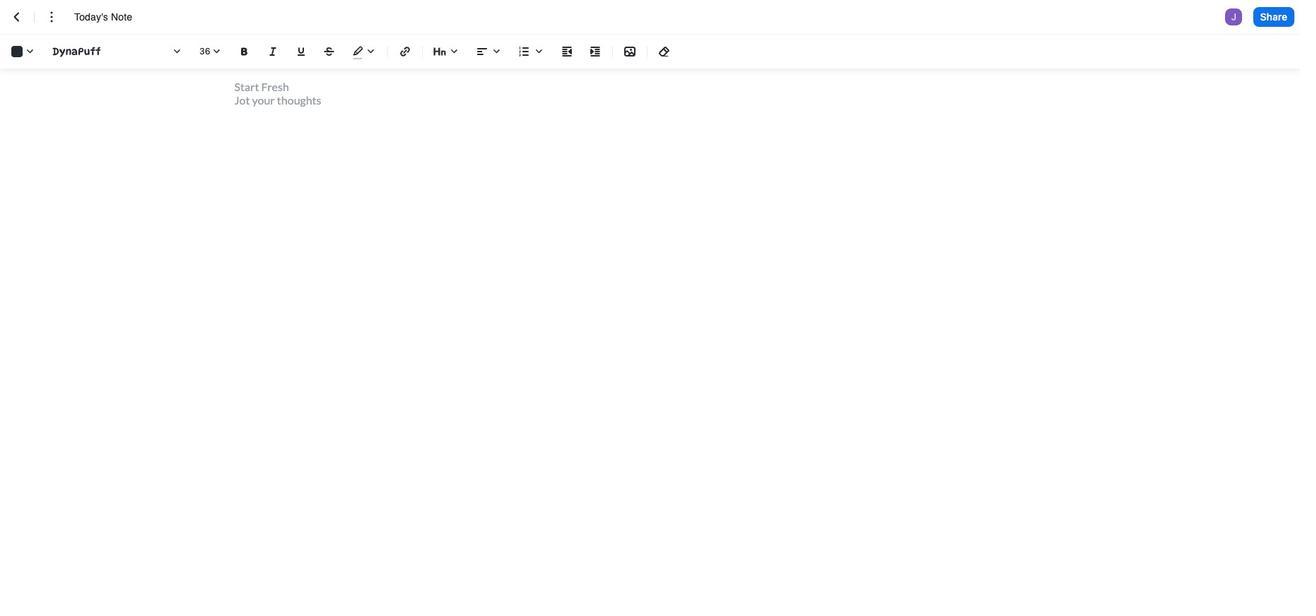 Task type: vqa. For each thing, say whether or not it's contained in the screenshot.
BOLD image at left
yes



Task type: locate. For each thing, give the bounding box(es) containing it.
decrease indent image
[[559, 43, 576, 60]]

None text field
[[74, 10, 148, 24]]

clear style image
[[656, 43, 673, 60]]

more image
[[43, 8, 60, 25]]

all notes image
[[8, 8, 25, 25]]

insert image image
[[622, 43, 638, 60]]

36
[[199, 46, 210, 57]]

increase indent image
[[587, 43, 604, 60]]

share button
[[1253, 7, 1295, 27]]

36 button
[[194, 40, 228, 63]]

dynapuff button
[[47, 40, 188, 63]]



Task type: describe. For each thing, give the bounding box(es) containing it.
dynapuff
[[52, 45, 101, 57]]

share
[[1260, 10, 1288, 22]]

strikethrough image
[[321, 43, 338, 60]]

bold image
[[236, 43, 253, 60]]

italic image
[[264, 43, 281, 60]]

underline image
[[293, 43, 310, 60]]

jacob simon image
[[1225, 8, 1242, 25]]

link image
[[397, 43, 414, 60]]



